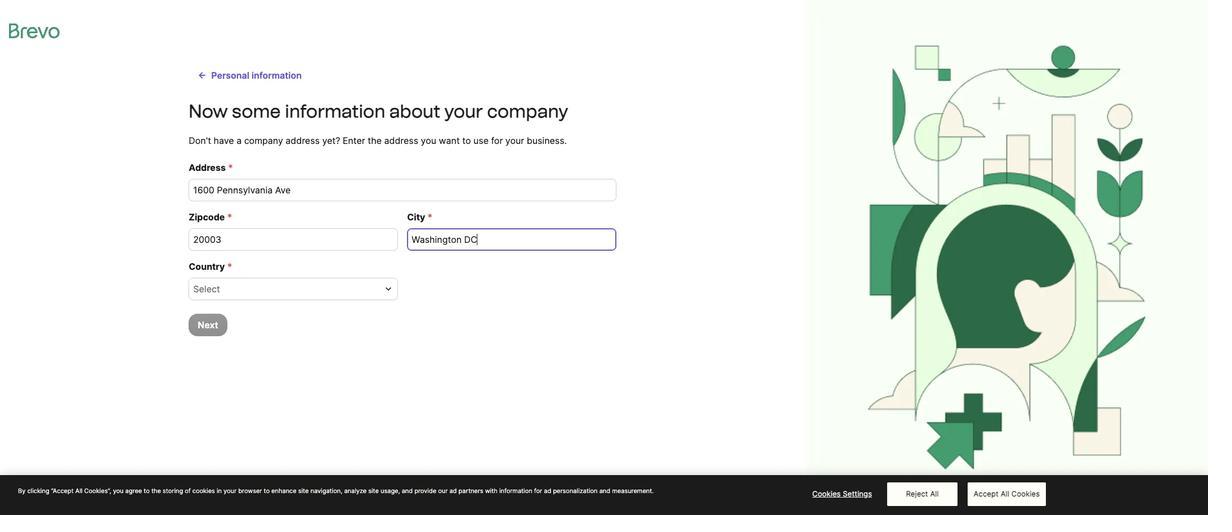 Task type: vqa. For each thing, say whether or not it's contained in the screenshot.
left All
yes



Task type: describe. For each thing, give the bounding box(es) containing it.
1 vertical spatial for
[[534, 488, 542, 496]]

don't
[[189, 135, 211, 146]]

have
[[214, 135, 234, 146]]

0 horizontal spatial all
[[75, 488, 82, 496]]

yet?
[[322, 135, 340, 146]]

1 vertical spatial your
[[506, 135, 524, 146]]

0 horizontal spatial to
[[144, 488, 150, 496]]

partners
[[459, 488, 483, 496]]

1 horizontal spatial the
[[368, 135, 382, 146]]

1 site from the left
[[298, 488, 309, 496]]

address *
[[189, 162, 233, 173]]

1 vertical spatial information
[[285, 101, 385, 122]]

of
[[185, 488, 191, 496]]

reject all button
[[888, 483, 958, 507]]

measurement.
[[612, 488, 654, 496]]

reject all
[[906, 490, 939, 499]]

by clicking "accept all cookies", you agree to the storing of cookies in your browser to enhance site navigation, analyze site usage, and provide our ad partners with information for ad personalization and measurement.
[[18, 488, 654, 496]]

enter
[[343, 135, 365, 146]]

cookies
[[192, 488, 215, 496]]

business.
[[527, 135, 567, 146]]

information inside button
[[252, 70, 302, 81]]

now
[[189, 101, 228, 122]]

enhance
[[271, 488, 297, 496]]

1 vertical spatial you
[[113, 488, 124, 496]]

don't have a company address yet? enter the address you want to use for your business.
[[189, 135, 567, 146]]

personalization
[[553, 488, 598, 496]]

1 vertical spatial the
[[151, 488, 161, 496]]

provide
[[415, 488, 436, 496]]

city
[[407, 212, 425, 223]]

zipcode
[[189, 212, 225, 223]]

0 horizontal spatial your
[[224, 488, 237, 496]]

1 address from the left
[[286, 135, 320, 146]]

reject
[[906, 490, 928, 499]]

cookies inside button
[[813, 490, 841, 499]]

next button
[[189, 314, 227, 337]]

2 address from the left
[[384, 135, 418, 146]]

a
[[237, 135, 242, 146]]

select button
[[189, 278, 398, 301]]

cookies inside accept all cookies button
[[1012, 490, 1040, 499]]

personal
[[211, 70, 249, 81]]

country
[[189, 261, 225, 273]]

browser
[[238, 488, 262, 496]]

storing
[[163, 488, 183, 496]]

* for address *
[[228, 162, 233, 173]]

* for country *
[[227, 261, 232, 273]]

2 and from the left
[[600, 488, 610, 496]]



Task type: locate. For each thing, give the bounding box(es) containing it.
information up yet?
[[285, 101, 385, 122]]

1 horizontal spatial for
[[534, 488, 542, 496]]

0 horizontal spatial ad
[[450, 488, 457, 496]]

0 vertical spatial your
[[445, 101, 483, 122]]

want
[[439, 135, 460, 146]]

1 horizontal spatial cookies
[[1012, 490, 1040, 499]]

ad left personalization
[[544, 488, 551, 496]]

all right accept
[[1001, 490, 1010, 499]]

cookies
[[813, 490, 841, 499], [1012, 490, 1040, 499]]

*
[[228, 162, 233, 173], [227, 212, 232, 223], [428, 212, 433, 223], [227, 261, 232, 273]]

cookies",
[[84, 488, 111, 496]]

1 horizontal spatial and
[[600, 488, 610, 496]]

for left personalization
[[534, 488, 542, 496]]

usage,
[[381, 488, 400, 496]]

now some information about your company
[[189, 101, 568, 122]]

your left business.
[[506, 135, 524, 146]]

0 horizontal spatial address
[[286, 135, 320, 146]]

0 vertical spatial for
[[491, 135, 503, 146]]

ad
[[450, 488, 457, 496], [544, 488, 551, 496]]

company up business.
[[487, 101, 568, 122]]

* right zipcode
[[227, 212, 232, 223]]

1 ad from the left
[[450, 488, 457, 496]]

city *
[[407, 212, 433, 223]]

0 vertical spatial the
[[368, 135, 382, 146]]

all right '"accept'
[[75, 488, 82, 496]]

to right agree
[[144, 488, 150, 496]]

address down the about
[[384, 135, 418, 146]]

2 cookies from the left
[[1012, 490, 1040, 499]]

your up "want"
[[445, 101, 483, 122]]

* right "country"
[[227, 261, 232, 273]]

1 horizontal spatial site
[[368, 488, 379, 496]]

1 vertical spatial company
[[244, 135, 283, 146]]

to
[[462, 135, 471, 146], [144, 488, 150, 496], [264, 488, 270, 496]]

to right browser
[[264, 488, 270, 496]]

with
[[485, 488, 498, 496]]

address
[[286, 135, 320, 146], [384, 135, 418, 146]]

by
[[18, 488, 25, 496]]

address left yet?
[[286, 135, 320, 146]]

and
[[402, 488, 413, 496], [600, 488, 610, 496]]

address
[[189, 162, 226, 173]]

to left the use
[[462, 135, 471, 146]]

* right city
[[428, 212, 433, 223]]

your
[[445, 101, 483, 122], [506, 135, 524, 146], [224, 488, 237, 496]]

site left the usage,
[[368, 488, 379, 496]]

1 horizontal spatial company
[[487, 101, 568, 122]]

1 horizontal spatial ad
[[544, 488, 551, 496]]

zipcode *
[[189, 212, 232, 223]]

information up 'some' in the left top of the page
[[252, 70, 302, 81]]

* right address
[[228, 162, 233, 173]]

company right a
[[244, 135, 283, 146]]

1 horizontal spatial all
[[930, 490, 939, 499]]

0 horizontal spatial the
[[151, 488, 161, 496]]

site right enhance
[[298, 488, 309, 496]]

* for zipcode *
[[227, 212, 232, 223]]

0 vertical spatial information
[[252, 70, 302, 81]]

None text field
[[189, 179, 617, 202], [407, 229, 617, 251], [189, 179, 617, 202], [407, 229, 617, 251]]

in
[[217, 488, 222, 496]]

information right with
[[499, 488, 533, 496]]

0 horizontal spatial site
[[298, 488, 309, 496]]

2 horizontal spatial all
[[1001, 490, 1010, 499]]

for
[[491, 135, 503, 146], [534, 488, 542, 496]]

1 horizontal spatial you
[[421, 135, 436, 146]]

0 horizontal spatial and
[[402, 488, 413, 496]]

0 vertical spatial you
[[421, 135, 436, 146]]

your right in
[[224, 488, 237, 496]]

"accept
[[51, 488, 74, 496]]

about
[[390, 101, 441, 122]]

the
[[368, 135, 382, 146], [151, 488, 161, 496]]

accept all cookies
[[974, 490, 1040, 499]]

cookies left settings
[[813, 490, 841, 499]]

2 vertical spatial your
[[224, 488, 237, 496]]

all for accept all cookies
[[1001, 490, 1010, 499]]

site
[[298, 488, 309, 496], [368, 488, 379, 496]]

agree
[[125, 488, 142, 496]]

1 cookies from the left
[[813, 490, 841, 499]]

use
[[474, 135, 489, 146]]

all
[[75, 488, 82, 496], [930, 490, 939, 499], [1001, 490, 1010, 499]]

2 horizontal spatial to
[[462, 135, 471, 146]]

select
[[193, 284, 220, 295]]

the left storing at the left of the page
[[151, 488, 161, 496]]

you left "want"
[[421, 135, 436, 146]]

company
[[487, 101, 568, 122], [244, 135, 283, 146]]

information
[[252, 70, 302, 81], [285, 101, 385, 122], [499, 488, 533, 496]]

None field
[[193, 283, 380, 296]]

2 horizontal spatial your
[[506, 135, 524, 146]]

and right the usage,
[[402, 488, 413, 496]]

1 horizontal spatial your
[[445, 101, 483, 122]]

all right reject
[[930, 490, 939, 499]]

1 and from the left
[[402, 488, 413, 496]]

analyze
[[344, 488, 367, 496]]

None text field
[[189, 229, 398, 251]]

accept
[[974, 490, 999, 499]]

personal information
[[211, 70, 302, 81]]

1 horizontal spatial address
[[384, 135, 418, 146]]

ad right our
[[450, 488, 457, 496]]

cookies settings button
[[807, 484, 878, 506]]

all for reject all
[[930, 490, 939, 499]]

and left measurement.
[[600, 488, 610, 496]]

0 horizontal spatial company
[[244, 135, 283, 146]]

for right the use
[[491, 135, 503, 146]]

none field inside select popup button
[[193, 283, 380, 296]]

0 horizontal spatial cookies
[[813, 490, 841, 499]]

2 site from the left
[[368, 488, 379, 496]]

you left agree
[[113, 488, 124, 496]]

cookies settings
[[813, 490, 872, 499]]

some
[[232, 101, 281, 122]]

you
[[421, 135, 436, 146], [113, 488, 124, 496]]

clicking
[[27, 488, 49, 496]]

cookies right accept
[[1012, 490, 1040, 499]]

the right enter
[[368, 135, 382, 146]]

personal information button
[[189, 64, 311, 87]]

0 horizontal spatial for
[[491, 135, 503, 146]]

0 vertical spatial company
[[487, 101, 568, 122]]

navigation,
[[311, 488, 343, 496]]

1 horizontal spatial to
[[264, 488, 270, 496]]

2 vertical spatial information
[[499, 488, 533, 496]]

accept all cookies button
[[968, 483, 1046, 507]]

country *
[[189, 261, 232, 273]]

2 ad from the left
[[544, 488, 551, 496]]

settings
[[843, 490, 872, 499]]

0 horizontal spatial you
[[113, 488, 124, 496]]

* for city *
[[428, 212, 433, 223]]

our
[[438, 488, 448, 496]]

next
[[198, 320, 218, 331]]



